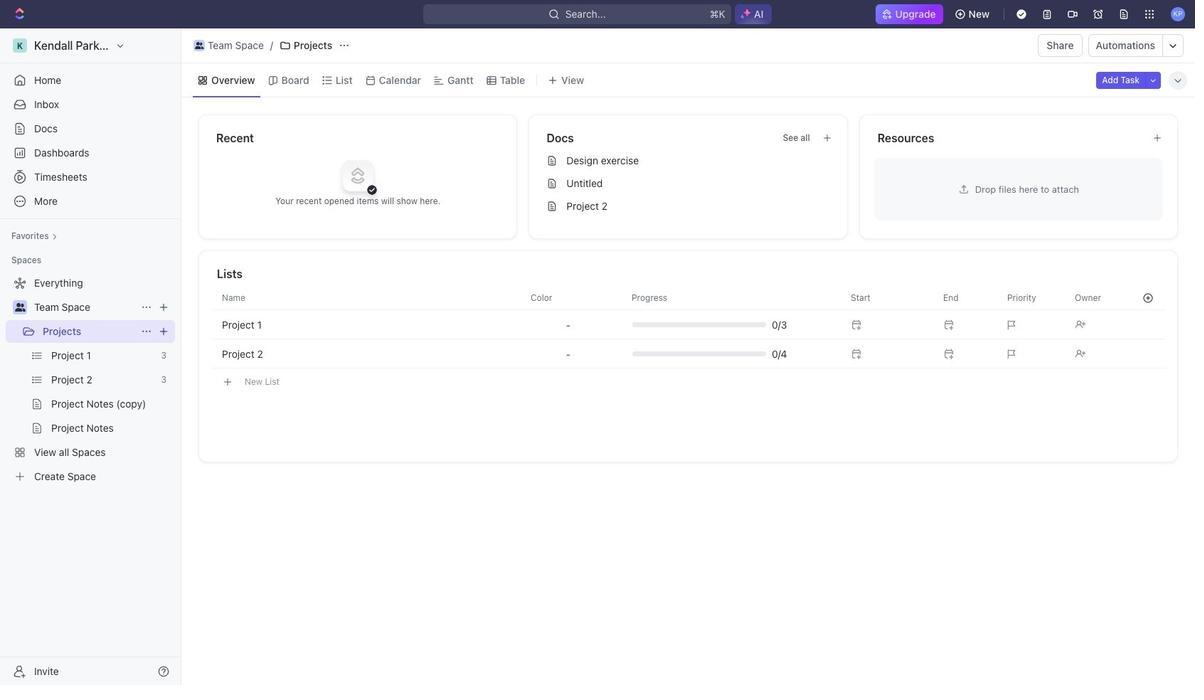 Task type: locate. For each thing, give the bounding box(es) containing it.
sidebar navigation
[[0, 28, 184, 686]]

no recent items image
[[330, 147, 387, 204]]

user group image
[[15, 303, 25, 312]]

tree
[[6, 272, 175, 488]]

user group image
[[195, 42, 204, 49]]



Task type: vqa. For each thing, say whether or not it's contained in the screenshot.
user group 'image' in Sidebar navigation
yes



Task type: describe. For each thing, give the bounding box(es) containing it.
dropdown menu image
[[567, 319, 571, 331]]

dropdown menu image
[[567, 348, 571, 360]]

tree inside sidebar navigation
[[6, 272, 175, 488]]

kendall parks's workspace, , element
[[13, 38, 27, 53]]



